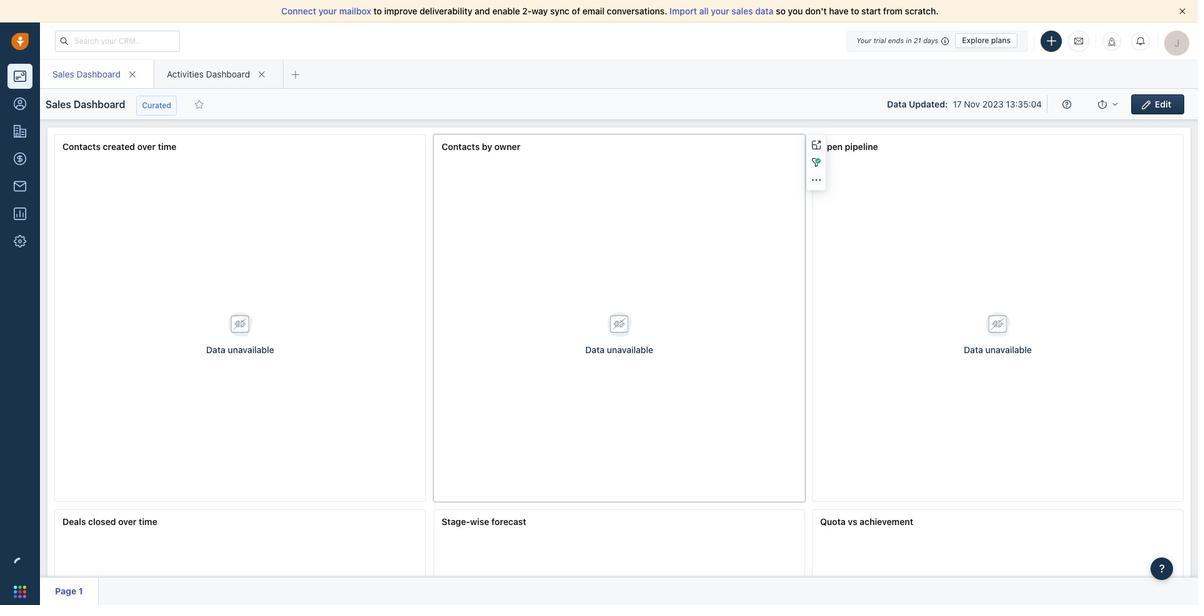 Task type: locate. For each thing, give the bounding box(es) containing it.
your
[[319, 6, 337, 16], [711, 6, 730, 16]]

close image
[[1180, 8, 1186, 14]]

1 dashboard from the left
[[77, 68, 121, 79]]

explore
[[963, 36, 990, 45]]

dashboard for sales dashboard
[[77, 68, 121, 79]]

0 horizontal spatial your
[[319, 6, 337, 16]]

your trial ends in 21 days
[[857, 36, 939, 44]]

days
[[924, 36, 939, 44]]

sales
[[732, 6, 753, 16]]

1 your from the left
[[319, 6, 337, 16]]

scratch.
[[906, 6, 939, 16]]

way
[[532, 6, 548, 16]]

of
[[572, 6, 581, 16]]

and
[[475, 6, 490, 16]]

dashboard
[[77, 68, 121, 79], [206, 68, 250, 79]]

sales dashboard
[[53, 68, 121, 79]]

2 your from the left
[[711, 6, 730, 16]]

dashboard right sales
[[77, 68, 121, 79]]

import
[[670, 6, 697, 16]]

0 horizontal spatial dashboard
[[77, 68, 121, 79]]

0 horizontal spatial to
[[374, 6, 382, 16]]

2 dashboard from the left
[[206, 68, 250, 79]]

2-
[[523, 6, 532, 16]]

freshworks switcher image
[[14, 586, 26, 598]]

all
[[700, 6, 709, 16]]

connect your mailbox to improve deliverability and enable 2-way sync of email conversations. import all your sales data so you don't have to start from scratch.
[[282, 6, 939, 16]]

to right the 'mailbox'
[[374, 6, 382, 16]]

1 horizontal spatial your
[[711, 6, 730, 16]]

1 horizontal spatial dashboard
[[206, 68, 250, 79]]

to
[[374, 6, 382, 16], [851, 6, 860, 16]]

explore plans
[[963, 36, 1011, 45]]

explore plans link
[[956, 33, 1018, 48]]

1 horizontal spatial to
[[851, 6, 860, 16]]

2 to from the left
[[851, 6, 860, 16]]

your left the 'mailbox'
[[319, 6, 337, 16]]

to left start
[[851, 6, 860, 16]]

enable
[[493, 6, 520, 16]]

your right the all
[[711, 6, 730, 16]]

send email image
[[1075, 36, 1084, 46]]

dashboard right activities
[[206, 68, 250, 79]]

data
[[756, 6, 774, 16]]



Task type: describe. For each thing, give the bounding box(es) containing it.
from
[[884, 6, 903, 16]]

what's new image
[[1108, 37, 1117, 46]]

activities dashboard
[[167, 68, 250, 79]]

deliverability
[[420, 6, 473, 16]]

sales
[[53, 68, 74, 79]]

your
[[857, 36, 872, 44]]

trial
[[874, 36, 887, 44]]

you
[[788, 6, 803, 16]]

sync
[[551, 6, 570, 16]]

have
[[830, 6, 849, 16]]

connect
[[282, 6, 316, 16]]

start
[[862, 6, 882, 16]]

import all your sales data link
[[670, 6, 776, 16]]

conversations.
[[607, 6, 668, 16]]

plans
[[992, 36, 1011, 45]]

connect your mailbox link
[[282, 6, 374, 16]]

in
[[907, 36, 912, 44]]

email
[[583, 6, 605, 16]]

ends
[[889, 36, 905, 44]]

mailbox
[[339, 6, 371, 16]]

Search your CRM... text field
[[55, 30, 180, 52]]

improve
[[384, 6, 418, 16]]

activities
[[167, 68, 204, 79]]

dashboard for activities dashboard
[[206, 68, 250, 79]]

21
[[914, 36, 922, 44]]

1 to from the left
[[374, 6, 382, 16]]

so
[[776, 6, 786, 16]]

don't
[[806, 6, 827, 16]]



Task type: vqa. For each thing, say whether or not it's contained in the screenshot.
Import all your sales data link
yes



